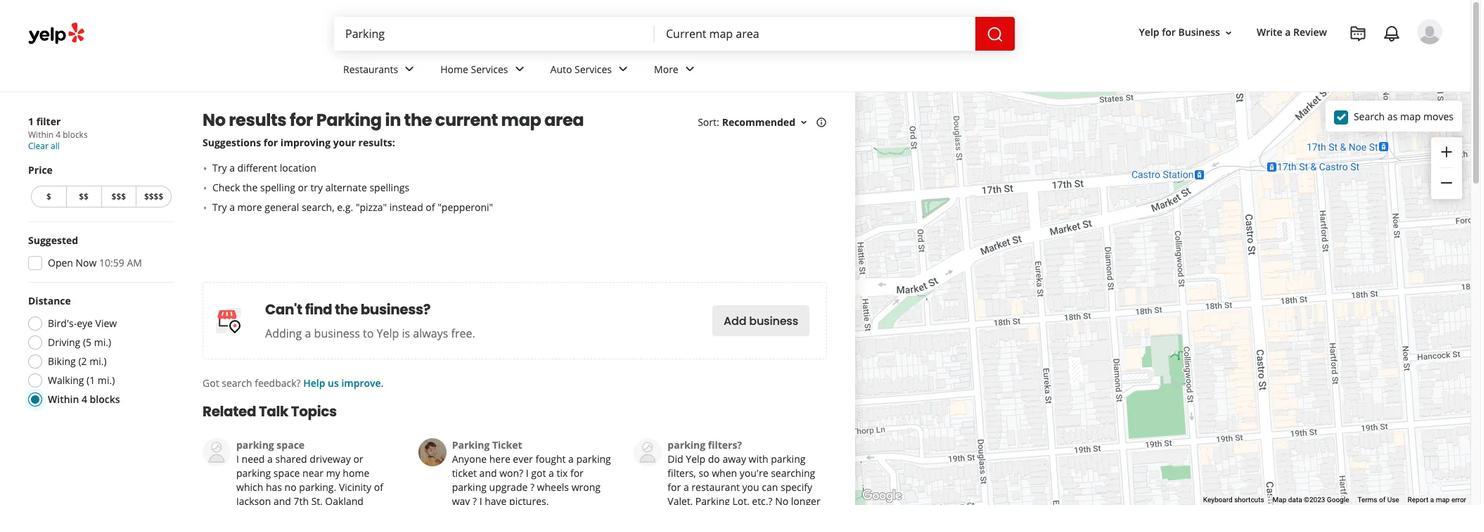 Task type: locate. For each thing, give the bounding box(es) containing it.
of inside try a different location check the spelling or try alternate spellings try a more general search, e.g. "pizza" instead of "pepperoni"
[[426, 200, 435, 214]]

the inside try a different location check the spelling or try alternate spellings try a more general search, e.g. "pizza" instead of "pepperoni"
[[243, 181, 258, 194]]

biking (2 mi.)
[[48, 355, 107, 368]]

improve.
[[341, 376, 384, 390]]

1 vertical spatial the
[[243, 181, 258, 194]]

yelp left is
[[377, 326, 399, 341]]

1 horizontal spatial blocks
[[90, 393, 120, 406]]

keyboard shortcuts button
[[1204, 495, 1265, 505]]

and down no
[[274, 495, 291, 505]]

1 filter within 4 blocks clear all
[[28, 115, 88, 152]]

of right instead on the left of the page
[[426, 200, 435, 214]]

24 chevron down v2 image inside more link
[[681, 61, 698, 78]]

24 chevron down v2 image for home services
[[511, 61, 528, 78]]

1 horizontal spatial yelp
[[686, 452, 706, 466]]

blocks down (1
[[90, 393, 120, 406]]

within inside 1 filter within 4 blocks clear all
[[28, 129, 54, 141]]

zoom out image
[[1439, 175, 1456, 191]]

option group containing distance
[[24, 294, 174, 411]]

parking ticket anyone here ever fought a parking ticket and won? i got a tix for parking upgrade ?  wheels wrong way ? i have pictures.
[[452, 438, 611, 505]]

"pepperoni"
[[438, 200, 493, 214]]

clear all link
[[28, 140, 60, 152]]

0 horizontal spatial and
[[274, 495, 291, 505]]

a right the report
[[1431, 496, 1435, 504]]

None search field
[[334, 17, 1018, 51]]

yelp up so
[[686, 452, 706, 466]]

24 chevron down v2 image right restaurants
[[401, 61, 418, 78]]

a inside parking space i need a shared driveway or parking space near my home which has no parking. vicinity of jackson and 7th st, oakl
[[267, 452, 273, 466]]

the
[[404, 108, 432, 132], [243, 181, 258, 194], [335, 300, 358, 319]]

parking down need
[[236, 466, 271, 480]]

"pizza"
[[356, 200, 387, 214]]

driveway
[[310, 452, 351, 466]]

24 chevron down v2 image right more
[[681, 61, 698, 78]]

2 try from the top
[[212, 200, 227, 214]]

0 horizontal spatial ?
[[473, 495, 477, 505]]

tix
[[557, 466, 568, 480]]

2 horizontal spatial parking
[[696, 495, 730, 505]]

yelp inside the parking filters? did yelp do away with parking filters, so when you're searching for a restaurant you can specify valet, parking lot, etc.? no lon
[[686, 452, 706, 466]]

topics
[[291, 402, 337, 421]]

0 horizontal spatial 24 chevron down v2 image
[[401, 61, 418, 78]]

anyone
[[452, 452, 487, 466]]

2 horizontal spatial map
[[1436, 496, 1450, 504]]

0 horizontal spatial or
[[298, 181, 308, 194]]

or for spelling
[[298, 181, 308, 194]]

a up check at the left
[[229, 161, 235, 174]]

0 horizontal spatial yelp
[[377, 326, 399, 341]]

ticket
[[492, 438, 522, 452]]

16 info v2 image
[[816, 117, 827, 128]]

related
[[203, 402, 256, 421]]

24 chevron down v2 image
[[401, 61, 418, 78], [681, 61, 698, 78]]

mi.) right (2
[[89, 355, 107, 368]]

Near text field
[[666, 26, 965, 42]]

mi.) for walking (1 mi.)
[[98, 374, 115, 387]]

0 vertical spatial of
[[426, 200, 435, 214]]

0 vertical spatial 4
[[56, 129, 61, 141]]

specify
[[781, 480, 813, 494]]

(2
[[78, 355, 87, 368]]

location
[[280, 161, 316, 174]]

$ button
[[31, 186, 66, 208]]

0 horizontal spatial business
[[314, 326, 360, 341]]

1 horizontal spatial no
[[775, 495, 789, 505]]

filter
[[36, 115, 61, 128]]

16 chevron down v2 image
[[1223, 27, 1235, 38]]

blocks right all
[[63, 129, 88, 141]]

map right as
[[1401, 109, 1421, 123]]

for inside the parking filters? did yelp do away with parking filters, so when you're searching for a restaurant you can specify valet, parking lot, etc.? no lon
[[668, 480, 681, 494]]

blocks
[[63, 129, 88, 141], [90, 393, 120, 406]]

0 vertical spatial try
[[212, 161, 227, 174]]

2 vertical spatial mi.)
[[98, 374, 115, 387]]

parking up need
[[236, 438, 274, 452]]

1 vertical spatial i
[[526, 466, 529, 480]]

option group
[[24, 294, 174, 411]]

services right auto
[[575, 62, 612, 76]]

1 horizontal spatial the
[[335, 300, 358, 319]]

map left error
[[1436, 496, 1450, 504]]

0 horizontal spatial 24 chevron down v2 image
[[511, 61, 528, 78]]

1 horizontal spatial i
[[480, 495, 482, 505]]

1 vertical spatial group
[[24, 234, 174, 274]]

or left try
[[298, 181, 308, 194]]

0 horizontal spatial i
[[236, 452, 239, 466]]

the up more
[[243, 181, 258, 194]]

0 vertical spatial group
[[1432, 137, 1463, 199]]

$
[[46, 191, 51, 203]]

within down walking
[[48, 393, 79, 406]]

24 chevron down v2 image inside restaurants link
[[401, 61, 418, 78]]

4 down walking (1 mi.)
[[82, 393, 87, 406]]

map
[[501, 108, 541, 132], [1401, 109, 1421, 123], [1436, 496, 1450, 504]]

0 horizontal spatial of
[[374, 480, 383, 494]]

st,
[[311, 495, 323, 505]]

space up no
[[274, 466, 300, 480]]

blocks inside option group
[[90, 393, 120, 406]]

1 none field from the left
[[345, 26, 644, 42]]

2 vertical spatial the
[[335, 300, 358, 319]]

0 horizontal spatial map
[[501, 108, 541, 132]]

2 services from the left
[[575, 62, 612, 76]]

24 chevron down v2 image
[[511, 61, 528, 78], [615, 61, 632, 78]]

1 vertical spatial or
[[353, 452, 363, 466]]

e.g.
[[337, 200, 353, 214]]

home
[[343, 466, 370, 480]]

0 vertical spatial yelp
[[1139, 26, 1160, 39]]

review
[[1294, 26, 1328, 39]]

4 inside 1 filter within 4 blocks clear all
[[56, 129, 61, 141]]

24 chevron down v2 image for more
[[681, 61, 698, 78]]

1 vertical spatial blocks
[[90, 393, 120, 406]]

blocks inside 1 filter within 4 blocks clear all
[[63, 129, 88, 141]]

of left use
[[1380, 496, 1386, 504]]

no down "can"
[[775, 495, 789, 505]]

suggestions
[[203, 136, 261, 149]]

0 horizontal spatial none field
[[345, 26, 644, 42]]

ever
[[513, 452, 533, 466]]

0 horizontal spatial blocks
[[63, 129, 88, 141]]

report a map error
[[1408, 496, 1467, 504]]

0 vertical spatial blocks
[[63, 129, 88, 141]]

0 vertical spatial and
[[480, 466, 497, 480]]

i left need
[[236, 452, 239, 466]]

0 vertical spatial i
[[236, 452, 239, 466]]

business?
[[361, 300, 431, 319]]

auto
[[551, 62, 572, 76]]

business
[[749, 313, 798, 329], [314, 326, 360, 341]]

0 horizontal spatial the
[[243, 181, 258, 194]]

all
[[51, 140, 60, 152]]

2 horizontal spatial of
[[1380, 496, 1386, 504]]

parking up searching
[[771, 452, 806, 466]]

no up "suggestions"
[[203, 108, 226, 132]]

group
[[1432, 137, 1463, 199], [24, 234, 174, 274]]

0 horizontal spatial no
[[203, 108, 226, 132]]

1 vertical spatial try
[[212, 200, 227, 214]]

pictures.
[[509, 495, 549, 505]]

services for auto services
[[575, 62, 612, 76]]

0 horizontal spatial parking
[[316, 108, 382, 132]]

1 vertical spatial no
[[775, 495, 789, 505]]

0 vertical spatial parking
[[316, 108, 382, 132]]

try
[[311, 181, 323, 194]]

2 horizontal spatial yelp
[[1139, 26, 1160, 39]]

1 horizontal spatial 4
[[82, 393, 87, 406]]

parking down restaurant
[[696, 495, 730, 505]]

1 horizontal spatial of
[[426, 200, 435, 214]]

spellings
[[370, 181, 409, 194]]

1 horizontal spatial or
[[353, 452, 363, 466]]

1 vertical spatial ?
[[473, 495, 477, 505]]

of right vicinity
[[374, 480, 383, 494]]

24 chevron down v2 image left auto
[[511, 61, 528, 78]]

1 24 chevron down v2 image from the left
[[401, 61, 418, 78]]

parking inside 'parking ticket anyone here ever fought a parking ticket and won? i got a tix for parking upgrade ?  wheels wrong way ? i have pictures.'
[[452, 438, 490, 452]]

1 services from the left
[[471, 62, 508, 76]]

auto services link
[[539, 51, 643, 91]]

add business link
[[713, 305, 810, 336]]

24 chevron down v2 image inside auto services link
[[615, 61, 632, 78]]

parking
[[316, 108, 382, 132], [452, 438, 490, 452], [696, 495, 730, 505]]

1 horizontal spatial parking
[[452, 438, 490, 452]]

0 vertical spatial within
[[28, 129, 54, 141]]

driving (5 mi.)
[[48, 336, 111, 349]]

searching
[[771, 466, 816, 480]]

clear
[[28, 140, 48, 152]]

1 vertical spatial mi.)
[[89, 355, 107, 368]]

parking inside the parking filters? did yelp do away with parking filters, so when you're searching for a restaurant you can specify valet, parking lot, etc.? no lon
[[696, 495, 730, 505]]

0 horizontal spatial services
[[471, 62, 508, 76]]

always
[[413, 326, 448, 341]]

2 none field from the left
[[666, 26, 965, 42]]

mi.) right (1
[[98, 374, 115, 387]]

1 vertical spatial 4
[[82, 393, 87, 406]]

my
[[326, 466, 340, 480]]

business down find
[[314, 326, 360, 341]]

your
[[333, 136, 356, 149]]

yelp left business
[[1139, 26, 1160, 39]]

for right tix
[[570, 466, 584, 480]]

or
[[298, 181, 308, 194], [353, 452, 363, 466]]

1 horizontal spatial services
[[575, 62, 612, 76]]

1 24 chevron down v2 image from the left
[[511, 61, 528, 78]]

0 vertical spatial mi.)
[[94, 336, 111, 349]]

0 vertical spatial the
[[404, 108, 432, 132]]

keyboard
[[1204, 496, 1233, 504]]

am
[[127, 256, 142, 269]]

none field near
[[666, 26, 965, 42]]

a
[[1286, 26, 1291, 39], [229, 161, 235, 174], [229, 200, 235, 214], [305, 326, 311, 341], [267, 452, 273, 466], [568, 452, 574, 466], [549, 466, 554, 480], [684, 480, 689, 494], [1431, 496, 1435, 504]]

open now 10:59 am
[[48, 256, 142, 269]]

search
[[222, 376, 252, 390]]

map region
[[758, 28, 1478, 505]]

a up valet,
[[684, 480, 689, 494]]

and down here
[[480, 466, 497, 480]]

try up check at the left
[[212, 161, 227, 174]]

i left 'got'
[[526, 466, 529, 480]]

within down filter
[[28, 129, 54, 141]]

parking up your
[[316, 108, 382, 132]]

1 horizontal spatial ?
[[530, 480, 535, 494]]

None field
[[345, 26, 644, 42], [666, 26, 965, 42]]

more link
[[643, 51, 710, 91]]

or up home
[[353, 452, 363, 466]]

a down parking space link
[[267, 452, 273, 466]]

1 vertical spatial and
[[274, 495, 291, 505]]

4 down filter
[[56, 129, 61, 141]]

when
[[712, 466, 737, 480]]

2 horizontal spatial the
[[404, 108, 432, 132]]

1 vertical spatial yelp
[[377, 326, 399, 341]]

2 24 chevron down v2 image from the left
[[681, 61, 698, 78]]

for left business
[[1162, 26, 1176, 39]]

restaurant
[[692, 480, 740, 494]]

help
[[303, 376, 325, 390]]

map for search as map moves
[[1401, 109, 1421, 123]]

try down check at the left
[[212, 200, 227, 214]]

0 vertical spatial or
[[298, 181, 308, 194]]

1 horizontal spatial 24 chevron down v2 image
[[681, 61, 698, 78]]

services for home services
[[471, 62, 508, 76]]

a right adding
[[305, 326, 311, 341]]

or inside try a different location check the spelling or try alternate spellings try a more general search, e.g. "pizza" instead of "pepperoni"
[[298, 181, 308, 194]]

24 chevron down v2 image right auto services
[[615, 61, 632, 78]]

moves
[[1424, 109, 1454, 123]]

filters?
[[708, 438, 742, 452]]

1 vertical spatial parking
[[452, 438, 490, 452]]

space up the shared
[[277, 438, 305, 452]]

mi.) right (5
[[94, 336, 111, 349]]

? right way
[[473, 495, 477, 505]]

business right add
[[749, 313, 798, 329]]

0 horizontal spatial group
[[24, 234, 174, 274]]

the right find
[[335, 300, 358, 319]]

a inside can't find the business? adding a business to yelp is always free.
[[305, 326, 311, 341]]

parking up anyone
[[452, 438, 490, 452]]

user actions element
[[1128, 18, 1463, 104]]

to
[[363, 326, 374, 341]]

0 horizontal spatial 4
[[56, 129, 61, 141]]

map left area
[[501, 108, 541, 132]]

restaurants
[[343, 62, 398, 76]]

2 vertical spatial yelp
[[686, 452, 706, 466]]

24 chevron down v2 image inside "home services" link
[[511, 61, 528, 78]]

services right the home
[[471, 62, 508, 76]]

the inside can't find the business? adding a business to yelp is always free.
[[335, 300, 358, 319]]

got search feedback? help us improve.
[[203, 376, 384, 390]]

10:59
[[99, 256, 124, 269]]

1 horizontal spatial none field
[[666, 26, 965, 42]]

business
[[1179, 26, 1221, 39]]

i left have
[[480, 495, 482, 505]]

2 24 chevron down v2 image from the left
[[615, 61, 632, 78]]

mi.) for biking (2 mi.)
[[89, 355, 107, 368]]

yelp for business button
[[1134, 20, 1240, 45]]

walking
[[48, 374, 84, 387]]

1 vertical spatial space
[[274, 466, 300, 480]]

a right write in the top right of the page
[[1286, 26, 1291, 39]]

or inside parking space i need a shared driveway or parking space near my home which has no parking. vicinity of jackson and 7th st, oakl
[[353, 452, 363, 466]]

1 horizontal spatial map
[[1401, 109, 1421, 123]]

$$ button
[[66, 186, 101, 208]]

1 vertical spatial of
[[374, 480, 383, 494]]

more
[[654, 62, 679, 76]]

2 vertical spatial parking
[[696, 495, 730, 505]]

? up "pictures."
[[530, 480, 535, 494]]

1 horizontal spatial 24 chevron down v2 image
[[615, 61, 632, 78]]

1 horizontal spatial and
[[480, 466, 497, 480]]

instead
[[390, 200, 423, 214]]

the right in
[[404, 108, 432, 132]]

for up valet,
[[668, 480, 681, 494]]

in
[[385, 108, 401, 132]]

write a review link
[[1251, 20, 1333, 45]]



Task type: describe. For each thing, give the bounding box(es) containing it.
0 vertical spatial no
[[203, 108, 226, 132]]

sort:
[[698, 115, 719, 129]]

nolan p. image
[[1418, 19, 1443, 44]]

wheels
[[537, 480, 569, 494]]

(1
[[87, 374, 95, 387]]

2 vertical spatial of
[[1380, 496, 1386, 504]]

2 horizontal spatial i
[[526, 466, 529, 480]]

for inside 'parking ticket anyone here ever fought a parking ticket and won? i got a tix for parking upgrade ?  wheels wrong way ? i have pictures.'
[[570, 466, 584, 480]]

bird's-
[[48, 317, 77, 330]]

report a map error link
[[1408, 496, 1467, 504]]

home services link
[[429, 51, 539, 91]]

lot,
[[733, 495, 750, 505]]

search,
[[302, 200, 335, 214]]

parking space i need a shared driveway or parking space near my home which has no parking. vicinity of jackson and 7th st, oakl
[[236, 438, 395, 505]]

etc.?
[[752, 495, 773, 505]]

$$
[[79, 191, 89, 203]]

can't find the business? adding a business to yelp is always free.
[[265, 300, 475, 341]]

you're
[[740, 466, 769, 480]]

report
[[1408, 496, 1429, 504]]

add
[[724, 313, 747, 329]]

business inside can't find the business? adding a business to yelp is always free.
[[314, 326, 360, 341]]

results
[[229, 108, 287, 132]]

fought
[[536, 452, 566, 466]]

for up suggestions for improving your results:
[[290, 108, 313, 132]]

bird's-eye view
[[48, 317, 117, 330]]

parking filters? did yelp do away with parking filters, so when you're searching for a restaurant you can specify valet, parking lot, etc.? no lon
[[668, 438, 821, 505]]

way
[[452, 495, 470, 505]]

parking.
[[299, 480, 336, 494]]

suggested
[[28, 234, 78, 247]]

recommended button
[[722, 115, 810, 129]]

have
[[485, 495, 507, 505]]

zoom in image
[[1439, 143, 1456, 160]]

parking ticket link
[[452, 438, 522, 452]]

a left more
[[229, 200, 235, 214]]

search as map moves
[[1354, 109, 1454, 123]]

got
[[531, 466, 546, 480]]

group containing suggested
[[24, 234, 174, 274]]

different
[[237, 161, 277, 174]]

the for in
[[404, 108, 432, 132]]

1 horizontal spatial business
[[749, 313, 798, 329]]

map for report a map error
[[1436, 496, 1450, 504]]

results:
[[358, 136, 395, 149]]

map data ©2023 google
[[1273, 496, 1350, 504]]

a right fought
[[568, 452, 574, 466]]

and inside parking space i need a shared driveway or parking space near my home which has no parking. vicinity of jackson and 7th st, oakl
[[274, 495, 291, 505]]

notifications image
[[1384, 25, 1401, 42]]

talk
[[259, 402, 288, 421]]

7th
[[294, 495, 309, 505]]

alternate
[[326, 181, 367, 194]]

$$$$
[[144, 191, 163, 203]]

terms
[[1358, 496, 1378, 504]]

1 vertical spatial within
[[48, 393, 79, 406]]

$$$
[[112, 191, 126, 203]]

upgrade
[[489, 480, 528, 494]]

parking space link
[[236, 438, 305, 452]]

parking filters? link
[[668, 438, 742, 452]]

use
[[1388, 496, 1400, 504]]

yelp inside button
[[1139, 26, 1160, 39]]

16 chevron down v2 image
[[798, 117, 810, 128]]

search
[[1354, 109, 1385, 123]]

map
[[1273, 496, 1287, 504]]

for down results
[[264, 136, 278, 149]]

feedback?
[[255, 376, 301, 390]]

general
[[265, 200, 299, 214]]

terms of use link
[[1358, 496, 1400, 504]]

help us improve. button
[[303, 376, 384, 390]]

driving
[[48, 336, 80, 349]]

got
[[203, 376, 219, 390]]

Find text field
[[345, 26, 644, 42]]

no
[[285, 480, 297, 494]]

filters,
[[668, 466, 696, 480]]

the for check
[[243, 181, 258, 194]]

0 vertical spatial space
[[277, 438, 305, 452]]

walking (1 mi.)
[[48, 374, 115, 387]]

24 chevron down v2 image for auto services
[[615, 61, 632, 78]]

improving
[[281, 136, 331, 149]]

restaurants link
[[332, 51, 429, 91]]

error
[[1452, 496, 1467, 504]]

2 vertical spatial i
[[480, 495, 482, 505]]

so
[[699, 466, 710, 480]]

parking up wrong
[[577, 452, 611, 466]]

with
[[749, 452, 769, 466]]

distance
[[28, 294, 71, 307]]

parking down "ticket"
[[452, 480, 487, 494]]

a left tix
[[549, 466, 554, 480]]

price group
[[28, 163, 174, 210]]

google image
[[859, 487, 905, 505]]

parking up did
[[668, 438, 706, 452]]

no results for parking in the current map area
[[203, 108, 584, 132]]

yelp inside can't find the business? adding a business to yelp is always free.
[[377, 326, 399, 341]]

won?
[[500, 466, 524, 480]]

or for driveway
[[353, 452, 363, 466]]

search image
[[987, 26, 1004, 43]]

do
[[708, 452, 720, 466]]

add business
[[724, 313, 798, 329]]

valet,
[[668, 495, 693, 505]]

vicinity
[[339, 480, 372, 494]]

none field find
[[345, 26, 644, 42]]

projects image
[[1350, 25, 1367, 42]]

jackson
[[236, 495, 271, 505]]

and inside 'parking ticket anyone here ever fought a parking ticket and won? i got a tix for parking upgrade ?  wheels wrong way ? i have pictures.'
[[480, 466, 497, 480]]

24 chevron down v2 image for restaurants
[[401, 61, 418, 78]]

shared
[[275, 452, 307, 466]]

mi.) for driving (5 mi.)
[[94, 336, 111, 349]]

no inside the parking filters? did yelp do away with parking filters, so when you're searching for a restaurant you can specify valet, parking lot, etc.? no lon
[[775, 495, 789, 505]]

$$$ button
[[101, 186, 136, 208]]

of inside parking space i need a shared driveway or parking space near my home which has no parking. vicinity of jackson and 7th st, oakl
[[374, 480, 383, 494]]

google
[[1327, 496, 1350, 504]]

eye
[[77, 317, 93, 330]]

free.
[[451, 326, 475, 341]]

price
[[28, 163, 53, 177]]

0 vertical spatial ?
[[530, 480, 535, 494]]

write a review
[[1257, 26, 1328, 39]]

business categories element
[[332, 51, 1443, 91]]

can
[[762, 480, 778, 494]]

i inside parking space i need a shared driveway or parking space near my home which has no parking. vicinity of jackson and 7th st, oakl
[[236, 452, 239, 466]]

a inside the parking filters? did yelp do away with parking filters, so when you're searching for a restaurant you can specify valet, parking lot, etc.? no lon
[[684, 480, 689, 494]]

for inside button
[[1162, 26, 1176, 39]]

1 try from the top
[[212, 161, 227, 174]]

keyboard shortcuts
[[1204, 496, 1265, 504]]

need
[[242, 452, 265, 466]]

write
[[1257, 26, 1283, 39]]

current
[[435, 108, 498, 132]]

1 horizontal spatial group
[[1432, 137, 1463, 199]]

data
[[1289, 496, 1303, 504]]



Task type: vqa. For each thing, say whether or not it's contained in the screenshot.
blocks
yes



